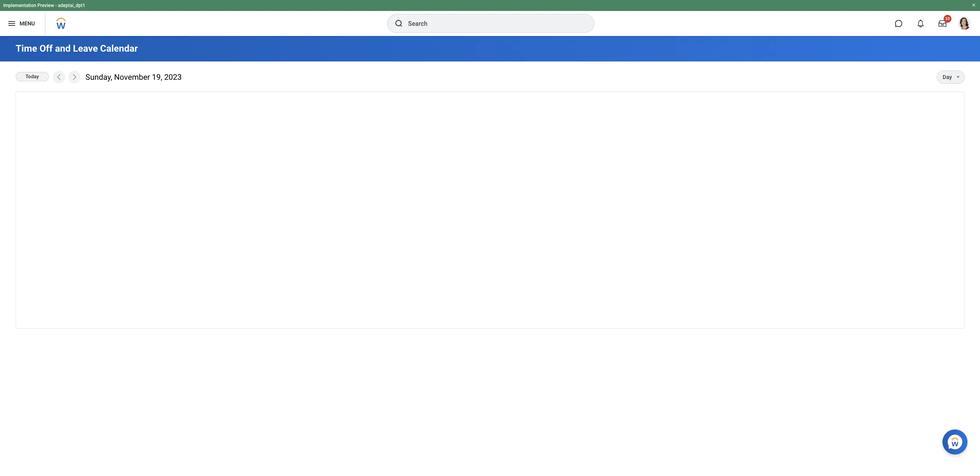 Task type: locate. For each thing, give the bounding box(es) containing it.
today button
[[16, 72, 49, 81]]

inbox large image
[[939, 20, 947, 27]]

implementation preview -   adeptai_dpt1
[[3, 3, 85, 8]]

menu
[[20, 20, 35, 26]]

menu button
[[0, 11, 45, 36]]

november
[[114, 72, 150, 82]]

sunday, november 19, 2023
[[85, 72, 182, 82]]

profile logan mcneil image
[[958, 17, 971, 31]]

leave
[[73, 43, 98, 54]]

and
[[55, 43, 71, 54]]

day button
[[937, 71, 952, 83]]

33
[[946, 16, 950, 21]]

notifications large image
[[917, 20, 925, 27]]

caret down image
[[954, 74, 963, 80]]

implementation
[[3, 3, 36, 8]]

19,
[[152, 72, 162, 82]]

33 button
[[934, 15, 952, 32]]

adeptai_dpt1
[[58, 3, 85, 8]]

off
[[39, 43, 53, 54]]

time
[[16, 43, 37, 54]]

time off and leave calendar main content
[[0, 36, 980, 336]]

today
[[25, 74, 39, 79]]

time off and leave calendar
[[16, 43, 138, 54]]



Task type: describe. For each thing, give the bounding box(es) containing it.
sunday,
[[85, 72, 112, 82]]

preview
[[37, 3, 54, 8]]

menu banner
[[0, 0, 980, 36]]

-
[[55, 3, 57, 8]]

Search Workday  search field
[[408, 15, 578, 32]]

calendar
[[100, 43, 138, 54]]

justify image
[[7, 19, 16, 28]]

chevron right image
[[70, 73, 78, 81]]

search image
[[394, 19, 403, 28]]

2023
[[164, 72, 182, 82]]

day
[[943, 74, 952, 80]]

close environment banner image
[[972, 3, 976, 7]]

chevron left image
[[55, 73, 63, 81]]



Task type: vqa. For each thing, say whether or not it's contained in the screenshot.
Candidate
no



